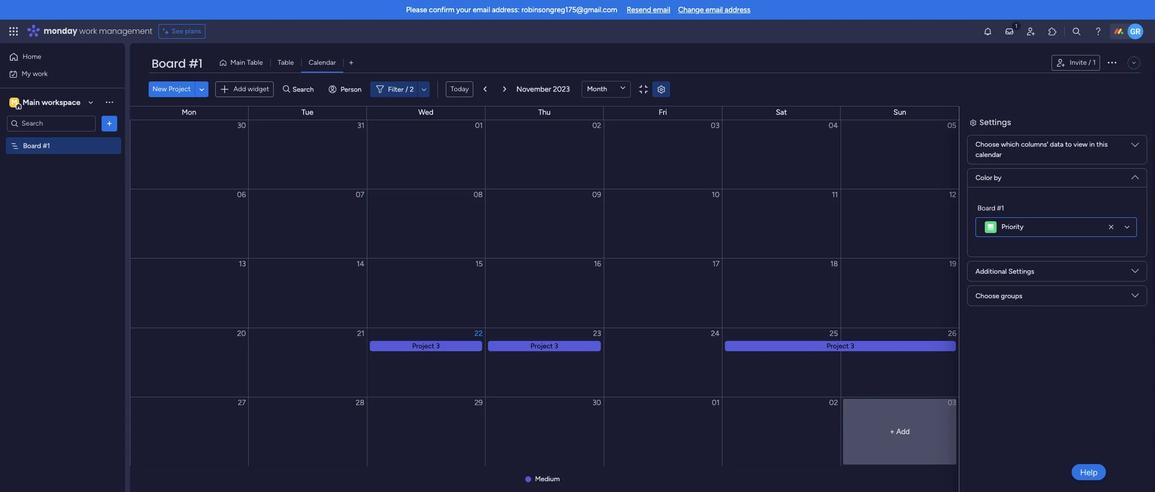 Task type: vqa. For each thing, say whether or not it's contained in the screenshot.
Last to the top
no



Task type: locate. For each thing, give the bounding box(es) containing it.
board inside field
[[152, 55, 186, 72]]

person
[[341, 85, 362, 93]]

1 horizontal spatial options image
[[1106, 56, 1118, 68]]

0 vertical spatial board #1 heading
[[978, 203, 1004, 213]]

thu
[[538, 108, 551, 117]]

address:
[[492, 5, 520, 14]]

today
[[451, 85, 469, 93]]

plans
[[185, 27, 201, 35]]

add widget
[[233, 85, 269, 93]]

main inside workspace selection element
[[23, 97, 40, 107]]

/ left 2
[[406, 85, 408, 93]]

1 vertical spatial color by
[[975, 195, 1001, 203]]

2 table from the left
[[278, 58, 294, 67]]

main inside button
[[230, 58, 245, 67]]

board #1 heading
[[978, 203, 1004, 213], [977, 224, 1004, 235]]

work for my
[[33, 69, 48, 78]]

0 vertical spatial main
[[230, 58, 245, 67]]

board #1
[[152, 55, 203, 72], [23, 142, 50, 150], [978, 204, 1004, 212], [977, 225, 1004, 234]]

additional settings
[[976, 267, 1035, 275], [975, 288, 1034, 297]]

work
[[79, 26, 97, 37], [33, 69, 48, 78]]

search everything image
[[1072, 26, 1082, 36]]

0 vertical spatial dapulse dropdown down arrow image
[[1132, 170, 1139, 181]]

fri
[[659, 108, 667, 117]]

table up v2 search icon
[[278, 58, 294, 67]]

wed
[[419, 108, 434, 117]]

1 vertical spatial to
[[1065, 161, 1072, 170]]

change email address
[[678, 5, 751, 14]]

2 horizontal spatial email
[[706, 5, 723, 14]]

dapulse dropdown down arrow image for choose groups
[[1132, 292, 1139, 303]]

1 vertical spatial columns'
[[1021, 161, 1048, 170]]

main up add
[[230, 58, 245, 67]]

1
[[1093, 58, 1096, 67]]

options image right 1
[[1106, 56, 1118, 68]]

/ for 2
[[406, 85, 408, 93]]

change
[[678, 5, 704, 14]]

your
[[456, 5, 471, 14]]

settings
[[980, 117, 1011, 128], [979, 132, 1011, 143], [1009, 267, 1035, 275], [1008, 288, 1034, 297]]

calendar
[[976, 151, 1002, 159], [975, 172, 1002, 180]]

1 horizontal spatial table
[[278, 58, 294, 67]]

main table button
[[215, 55, 270, 71]]

options image down workspace options image
[[105, 118, 114, 128]]

mon
[[182, 108, 196, 117]]

option
[[0, 137, 125, 139]]

1 vertical spatial color
[[975, 195, 992, 203]]

0 vertical spatial /
[[1089, 58, 1092, 67]]

choose which columns' data to view in this calendar
[[976, 140, 1108, 159], [975, 161, 1108, 180]]

project
[[169, 85, 191, 93]]

email right resend
[[653, 5, 671, 14]]

0 horizontal spatial table
[[247, 58, 263, 67]]

workspace options image
[[105, 97, 114, 107]]

in
[[1090, 140, 1095, 149], [1089, 161, 1095, 170]]

work right my
[[33, 69, 48, 78]]

main right workspace image
[[23, 97, 40, 107]]

dapulse dropdown down arrow image
[[1132, 170, 1139, 181], [1132, 267, 1139, 278], [1132, 292, 1139, 303]]

1 vertical spatial dapulse dropdown down arrow image
[[1132, 267, 1139, 278]]

0 horizontal spatial email
[[473, 5, 490, 14]]

1 horizontal spatial work
[[79, 26, 97, 37]]

november
[[517, 85, 551, 94]]

by
[[994, 174, 1002, 182], [994, 195, 1001, 203]]

work inside button
[[33, 69, 48, 78]]

/
[[1089, 58, 1092, 67], [406, 85, 408, 93]]

monday work management
[[44, 26, 152, 37]]

work right monday
[[79, 26, 97, 37]]

board #1 group
[[976, 203, 1137, 237], [975, 224, 1137, 258]]

1 vertical spatial additional
[[975, 288, 1007, 297]]

1 horizontal spatial email
[[653, 5, 671, 14]]

0 vertical spatial columns'
[[1021, 140, 1049, 149]]

2 vertical spatial dapulse dropdown down arrow image
[[1132, 292, 1139, 303]]

0 horizontal spatial work
[[33, 69, 48, 78]]

widget
[[248, 85, 269, 93]]

help
[[1080, 467, 1098, 477]]

1 horizontal spatial main
[[230, 58, 245, 67]]

1 vertical spatial in
[[1089, 161, 1095, 170]]

my work button
[[6, 66, 105, 82]]

board #1 inside list box
[[23, 142, 50, 150]]

greg robinson image
[[1128, 24, 1144, 39]]

email right your
[[473, 5, 490, 14]]

which
[[1001, 140, 1020, 149], [1001, 161, 1019, 170]]

email right "change"
[[706, 5, 723, 14]]

email for resend email
[[653, 5, 671, 14]]

columns'
[[1021, 140, 1049, 149], [1021, 161, 1048, 170]]

today button
[[446, 81, 473, 97]]

1 table from the left
[[247, 58, 263, 67]]

2 dapulse dropdown down arrow image from the top
[[1132, 267, 1139, 278]]

choose
[[976, 140, 1000, 149], [975, 161, 999, 170], [976, 292, 1000, 300]]

november 2023
[[517, 85, 570, 94]]

0 horizontal spatial main
[[23, 97, 40, 107]]

1 vertical spatial main
[[23, 97, 40, 107]]

confirm
[[429, 5, 455, 14]]

robinsongreg175@gmail.com
[[521, 5, 618, 14]]

table
[[247, 58, 263, 67], [278, 58, 294, 67]]

1 vertical spatial /
[[406, 85, 408, 93]]

add view image
[[349, 59, 353, 66]]

to
[[1066, 140, 1072, 149], [1065, 161, 1072, 170]]

0 vertical spatial additional
[[976, 267, 1007, 275]]

table up the widget
[[247, 58, 263, 67]]

options image
[[1106, 56, 1118, 68], [105, 118, 114, 128]]

0 vertical spatial choose which columns' data to view in this calendar
[[976, 140, 1108, 159]]

3 email from the left
[[706, 5, 723, 14]]

change email address link
[[678, 5, 751, 14]]

/ inside button
[[1089, 58, 1092, 67]]

priority
[[1002, 223, 1024, 231]]

0 vertical spatial view
[[1074, 140, 1088, 149]]

arrow down image
[[418, 83, 430, 95]]

main content
[[130, 106, 1155, 492]]

board
[[152, 55, 186, 72], [23, 142, 41, 150], [978, 204, 996, 212], [977, 225, 995, 234]]

main
[[230, 58, 245, 67], [23, 97, 40, 107]]

2023
[[553, 85, 570, 94]]

filter
[[388, 85, 404, 93]]

email
[[473, 5, 490, 14], [653, 5, 671, 14], [706, 5, 723, 14]]

please
[[406, 5, 427, 14]]

0 vertical spatial in
[[1090, 140, 1095, 149]]

2 email from the left
[[653, 5, 671, 14]]

#1
[[189, 55, 203, 72], [43, 142, 50, 150], [997, 204, 1004, 212], [997, 225, 1004, 234]]

3 dapulse dropdown down arrow image from the top
[[1132, 292, 1139, 303]]

0 vertical spatial work
[[79, 26, 97, 37]]

1 horizontal spatial /
[[1089, 58, 1092, 67]]

1 vertical spatial options image
[[105, 118, 114, 128]]

Search in workspace field
[[21, 118, 82, 129]]

0 vertical spatial color by
[[976, 174, 1002, 182]]

table inside button
[[247, 58, 263, 67]]

1 dapulse dropdown down arrow image from the top
[[1132, 170, 1139, 181]]

2 vertical spatial choose
[[976, 292, 1000, 300]]

board #1 list box
[[0, 135, 125, 287]]

1 vertical spatial work
[[33, 69, 48, 78]]

this
[[1097, 140, 1108, 149], [1096, 161, 1108, 170]]

1 vertical spatial calendar
[[975, 172, 1002, 180]]

expand board header image
[[1130, 59, 1138, 67]]

select product image
[[9, 26, 19, 36]]

/ left 1
[[1089, 58, 1092, 67]]

inbox image
[[1005, 26, 1015, 36]]

data
[[1050, 140, 1064, 149], [1050, 161, 1063, 170]]

main table
[[230, 58, 263, 67]]

view
[[1074, 140, 1088, 149], [1073, 161, 1088, 170]]

1 image
[[1012, 20, 1021, 31]]

main content containing settings
[[130, 106, 1155, 492]]

color by
[[976, 174, 1002, 182], [975, 195, 1001, 203]]

0 horizontal spatial /
[[406, 85, 408, 93]]

Search field
[[290, 82, 320, 96]]

filter / 2
[[388, 85, 414, 93]]

dapulse dropdown down arrow image for color by
[[1132, 170, 1139, 181]]

additional
[[976, 267, 1007, 275], [975, 288, 1007, 297]]

0 vertical spatial options image
[[1106, 56, 1118, 68]]

color
[[976, 174, 993, 182], [975, 195, 992, 203]]

see
[[172, 27, 183, 35]]

calendar
[[309, 58, 336, 67]]



Task type: describe. For each thing, give the bounding box(es) containing it.
workspace image
[[9, 97, 19, 108]]

1 vertical spatial data
[[1050, 161, 1063, 170]]

1 vertical spatial by
[[994, 195, 1001, 203]]

main workspace
[[23, 97, 80, 107]]

new project
[[153, 85, 191, 93]]

1 email from the left
[[473, 5, 490, 14]]

sat
[[776, 108, 787, 117]]

workspace selection element
[[9, 96, 82, 109]]

please confirm your email address: robinsongreg175@gmail.com
[[406, 5, 618, 14]]

0 vertical spatial calendar
[[976, 151, 1002, 159]]

table inside button
[[278, 58, 294, 67]]

calendar button
[[301, 55, 343, 71]]

new project button
[[149, 81, 195, 97]]

1 vertical spatial which
[[1001, 161, 1019, 170]]

0 vertical spatial this
[[1097, 140, 1108, 149]]

dapulse dropdown down arrow image
[[1132, 141, 1139, 152]]

medium
[[535, 475, 560, 483]]

resend
[[627, 5, 651, 14]]

person button
[[325, 81, 368, 97]]

resend email
[[627, 5, 671, 14]]

main for main workspace
[[23, 97, 40, 107]]

invite / 1
[[1070, 58, 1096, 67]]

home
[[23, 52, 41, 61]]

1 vertical spatial this
[[1096, 161, 1108, 170]]

0 vertical spatial additional settings
[[976, 267, 1035, 275]]

monday
[[44, 26, 77, 37]]

add widget button
[[215, 81, 274, 97]]

1 vertical spatial view
[[1073, 161, 1088, 170]]

month
[[587, 85, 607, 93]]

resend email link
[[627, 5, 671, 14]]

home button
[[6, 49, 105, 65]]

invite members image
[[1026, 26, 1036, 36]]

see plans button
[[158, 24, 206, 39]]

management
[[99, 26, 152, 37]]

0 vertical spatial to
[[1066, 140, 1072, 149]]

email for change email address
[[706, 5, 723, 14]]

board inside list box
[[23, 142, 41, 150]]

table button
[[270, 55, 301, 71]]

m
[[11, 98, 17, 106]]

1 vertical spatial additional settings
[[975, 288, 1034, 297]]

choose groups
[[976, 292, 1023, 300]]

0 horizontal spatial options image
[[105, 118, 114, 128]]

1 vertical spatial choose
[[975, 161, 999, 170]]

list arrow image
[[484, 86, 487, 92]]

invite
[[1070, 58, 1087, 67]]

workspace
[[42, 97, 80, 107]]

new
[[153, 85, 167, 93]]

0 vertical spatial color
[[976, 174, 993, 182]]

Board #1 field
[[149, 55, 205, 72]]

help button
[[1072, 464, 1106, 480]]

apps image
[[1048, 26, 1058, 36]]

my work
[[22, 69, 48, 78]]

see plans
[[172, 27, 201, 35]]

work for monday
[[79, 26, 97, 37]]

list arrow image
[[503, 86, 506, 92]]

0 vertical spatial choose
[[976, 140, 1000, 149]]

my
[[22, 69, 31, 78]]

notifications image
[[983, 26, 993, 36]]

/ for 1
[[1089, 58, 1092, 67]]

main for main table
[[230, 58, 245, 67]]

0 vertical spatial by
[[994, 174, 1002, 182]]

1 vertical spatial choose which columns' data to view in this calendar
[[975, 161, 1108, 180]]

0 vertical spatial which
[[1001, 140, 1020, 149]]

groups
[[1001, 292, 1023, 300]]

help image
[[1094, 26, 1103, 36]]

#1 inside board #1 list box
[[43, 142, 50, 150]]

tue
[[302, 108, 313, 117]]

add
[[233, 85, 246, 93]]

2
[[410, 85, 414, 93]]

sun
[[894, 108, 907, 117]]

v2 search image
[[283, 84, 290, 95]]

board #1 inside field
[[152, 55, 203, 72]]

angle down image
[[199, 86, 204, 93]]

0 vertical spatial data
[[1050, 140, 1064, 149]]

address
[[725, 5, 751, 14]]

dapulse dropdown down arrow image for additional settings
[[1132, 267, 1139, 278]]

#1 inside "board #1" field
[[189, 55, 203, 72]]

invite / 1 button
[[1052, 55, 1100, 71]]

1 vertical spatial board #1 heading
[[977, 224, 1004, 235]]



